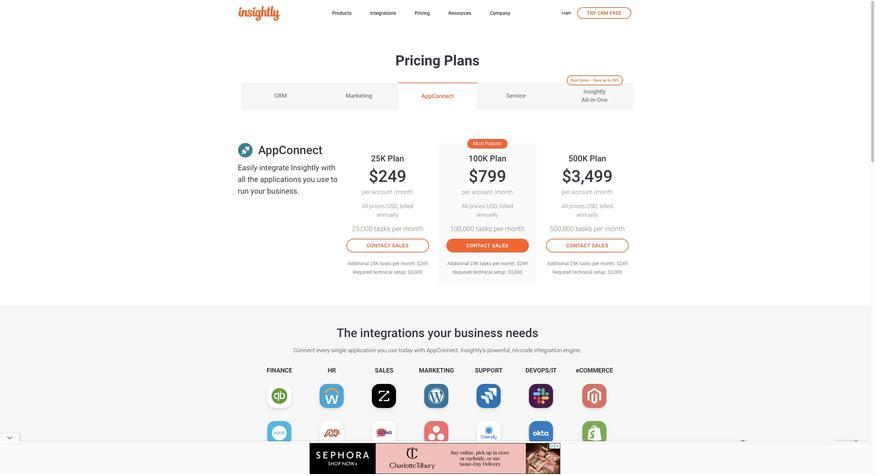 Task type: vqa. For each thing, say whether or not it's contained in the screenshot.
"Teams"
no



Task type: describe. For each thing, give the bounding box(es) containing it.
crm link
[[241, 83, 320, 110]]

ecommerce
[[576, 367, 613, 374]]

2 per account /month from the left
[[462, 189, 513, 196]]

billed for $249
[[400, 203, 413, 210]]

25,000 tasks per month
[[352, 225, 423, 233]]

account for $249
[[372, 189, 393, 196]]

business
[[454, 326, 503, 341]]

30%
[[612, 78, 619, 83]]

2 all prices usd, billed annually from the left
[[462, 203, 513, 218]]

best
[[571, 78, 579, 83]]

all for $3,499
[[562, 203, 568, 210]]

powerful,
[[487, 347, 511, 354]]

2 contact sales link from the left
[[446, 239, 529, 253]]

your inside "easily integrate insightly with all the applications you use to run your business."
[[251, 187, 265, 196]]

all for $249
[[362, 203, 368, 210]]

marketing link
[[320, 83, 398, 110]]

sales for $3,499
[[592, 243, 609, 249]]

with inside "easily integrate insightly with all the applications you use to run your business."
[[321, 164, 335, 172]]

connect
[[294, 347, 315, 354]]

try crm free
[[587, 10, 622, 16]]

contact for $3,499
[[566, 243, 590, 249]]

plan for $249
[[388, 154, 404, 164]]

annually for $3,499
[[577, 211, 598, 218]]

/month for $3,499
[[594, 189, 613, 196]]

contact for $249
[[367, 243, 391, 249]]

save
[[593, 78, 602, 83]]

additional for $249
[[347, 261, 369, 267]]

try crm free button
[[577, 7, 631, 19]]

support
[[475, 367, 503, 374]]

sales
[[375, 367, 393, 374]]

contact sales button for $249
[[346, 239, 429, 253]]

up
[[603, 78, 607, 83]]

plans
[[444, 52, 480, 69]]

2 additional 25k tasks per month: $249 required technical setup: $3,000 from the left
[[447, 261, 528, 275]]

free
[[610, 10, 622, 16]]

additional for $3,499
[[547, 261, 569, 267]]

contact sales for $3,499
[[566, 243, 609, 249]]

you inside "easily integrate insightly with all the applications you use to run your business."
[[303, 175, 315, 184]]

one
[[597, 96, 608, 103]]

devops/it
[[526, 367, 557, 374]]

2 /month from the left
[[494, 189, 513, 196]]

month for $249
[[404, 225, 423, 233]]

100k plan $799
[[469, 154, 507, 186]]

2 usd, from the left
[[487, 203, 498, 210]]

in-
[[591, 96, 597, 103]]

2 technical from the left
[[473, 270, 492, 275]]

marketing
[[346, 92, 372, 99]]

2 month: from the left
[[501, 261, 516, 267]]

popular
[[485, 141, 502, 146]]

resources
[[449, 10, 471, 16]]

2 required from the left
[[453, 270, 472, 275]]

applications
[[260, 175, 301, 184]]

2 $3,000 from the left
[[508, 270, 522, 275]]

$3,499
[[562, 167, 613, 186]]

500,000 tasks per month
[[550, 225, 625, 233]]

2 billed from the left
[[500, 203, 513, 210]]

500k
[[569, 154, 588, 164]]

$3,000 for $249
[[408, 270, 423, 275]]

2 prices from the left
[[470, 203, 485, 210]]

appconnect link
[[398, 83, 477, 110]]

2 month from the left
[[505, 225, 525, 233]]

appconnect,
[[427, 347, 459, 354]]

prices for $249
[[370, 203, 385, 210]]

most
[[473, 141, 484, 146]]

integrations
[[370, 10, 396, 16]]

crm inside try crm free button
[[598, 10, 609, 16]]

100,000 tasks per month
[[450, 225, 525, 233]]

integration
[[535, 347, 562, 354]]

appconnect inside products and bundles tab list
[[422, 93, 454, 100]]

every
[[316, 347, 330, 354]]

–
[[590, 78, 592, 83]]

month: for $249
[[401, 261, 416, 267]]

2 additional from the left
[[447, 261, 469, 267]]

resources link
[[449, 9, 471, 18]]

application
[[348, 347, 376, 354]]

company link
[[490, 9, 510, 18]]

business.
[[267, 187, 299, 196]]

integrations
[[360, 326, 425, 341]]

insightly all-in-one
[[582, 88, 608, 103]]

annually for $249
[[377, 211, 398, 218]]

2 sales from the left
[[492, 243, 509, 249]]

technical for $3,499
[[573, 270, 592, 275]]

crm inside crm link
[[274, 92, 287, 99]]

insightly logo link
[[239, 6, 321, 21]]

to inside products and bundles tab list
[[608, 78, 611, 83]]

pricing for pricing
[[415, 10, 430, 16]]

technical for $249
[[373, 270, 393, 275]]

no-
[[512, 347, 521, 354]]

service
[[507, 92, 526, 99]]

all-
[[582, 96, 591, 103]]

month for $3,499
[[605, 225, 625, 233]]

month: for $3,499
[[601, 261, 616, 267]]

billed for $3,499
[[600, 203, 613, 210]]

use inside "easily integrate insightly with all the applications you use to run your business."
[[317, 175, 329, 184]]

account for $3,499
[[572, 189, 592, 196]]

to inside "easily integrate insightly with all the applications you use to run your business."
[[331, 175, 338, 184]]

engine.
[[563, 347, 582, 354]]

appconnect icon image
[[238, 143, 253, 158]]

25k inside the 25k plan $249
[[371, 154, 386, 164]]

marketing
[[419, 367, 454, 374]]

hr
[[328, 367, 336, 374]]

required for $3,499
[[553, 270, 572, 275]]



Task type: locate. For each thing, give the bounding box(es) containing it.
1 contact from the left
[[367, 243, 391, 249]]

contact sales link for $249
[[346, 239, 429, 253]]

insightly up in-
[[584, 88, 606, 95]]

per account /month down the 25k plan $249
[[362, 189, 413, 196]]

1 horizontal spatial additional
[[447, 261, 469, 267]]

1 horizontal spatial month
[[505, 225, 525, 233]]

you
[[303, 175, 315, 184], [377, 347, 387, 354]]

3 all from the left
[[562, 203, 568, 210]]

0 horizontal spatial technical
[[373, 270, 393, 275]]

contact sales button
[[346, 239, 429, 253], [446, 239, 529, 253], [546, 239, 629, 253]]

contact sales
[[367, 243, 409, 249], [466, 243, 509, 249], [566, 243, 609, 249]]

month:
[[401, 261, 416, 267], [501, 261, 516, 267], [601, 261, 616, 267]]

3 /month from the left
[[594, 189, 613, 196]]

annually up 25,000 tasks per month
[[377, 211, 398, 218]]

3 contact sales from the left
[[566, 243, 609, 249]]

0 horizontal spatial account
[[372, 189, 393, 196]]

with
[[321, 164, 335, 172], [414, 347, 425, 354]]

1 horizontal spatial technical
[[473, 270, 492, 275]]

0 horizontal spatial contact sales button
[[346, 239, 429, 253]]

2 horizontal spatial contact sales
[[566, 243, 609, 249]]

1 vertical spatial crm
[[274, 92, 287, 99]]

0 horizontal spatial appconnect
[[258, 143, 323, 157]]

additional 25k tasks per month: $249 required technical setup: $3,000 for $249
[[347, 261, 428, 275]]

products link
[[332, 9, 352, 18]]

2 horizontal spatial prices
[[569, 203, 585, 210]]

2 horizontal spatial month:
[[601, 261, 616, 267]]

2 contact from the left
[[466, 243, 491, 249]]

usd, up 25,000 tasks per month
[[387, 203, 399, 210]]

the
[[248, 175, 258, 184]]

0 vertical spatial crm
[[598, 10, 609, 16]]

contact down 100,000 tasks per month
[[466, 243, 491, 249]]

1 contact sales from the left
[[367, 243, 409, 249]]

all prices usd, billed annually up 100,000 tasks per month
[[462, 203, 513, 218]]

3 annually from the left
[[577, 211, 598, 218]]

per account /month down the $3,499 on the top
[[562, 189, 613, 196]]

2 horizontal spatial $3,000
[[608, 270, 622, 275]]

account down the $3,499 on the top
[[572, 189, 592, 196]]

1 horizontal spatial insightly
[[584, 88, 606, 95]]

0 horizontal spatial you
[[303, 175, 315, 184]]

0 horizontal spatial month:
[[401, 261, 416, 267]]

3 additional from the left
[[547, 261, 569, 267]]

prices up 25,000 tasks per month
[[370, 203, 385, 210]]

the integrations your business needs
[[337, 326, 539, 341]]

0 vertical spatial with
[[321, 164, 335, 172]]

2 contact sales from the left
[[466, 243, 509, 249]]

2 plan from the left
[[490, 154, 507, 164]]

1 horizontal spatial annually
[[477, 211, 498, 218]]

1 plan from the left
[[388, 154, 404, 164]]

1 horizontal spatial you
[[377, 347, 387, 354]]

1 vertical spatial you
[[377, 347, 387, 354]]

pricing for pricing plans
[[396, 52, 441, 69]]

products
[[332, 10, 352, 16]]

0 horizontal spatial to
[[331, 175, 338, 184]]

sales down 25,000 tasks per month
[[392, 243, 409, 249]]

contact sales for $249
[[367, 243, 409, 249]]

25k plan $249
[[369, 154, 407, 186]]

$799
[[469, 167, 506, 186]]

1 horizontal spatial with
[[414, 347, 425, 354]]

2 all from the left
[[462, 203, 468, 210]]

contact sales down 100,000 tasks per month
[[466, 243, 509, 249]]

to
[[608, 78, 611, 83], [331, 175, 338, 184]]

your up connect every single application you use today with appconnect, insightly's powerful, no-code integration engine.
[[428, 326, 451, 341]]

your down the
[[251, 187, 265, 196]]

2 horizontal spatial all
[[562, 203, 568, 210]]

0 vertical spatial use
[[317, 175, 329, 184]]

0 horizontal spatial setup:
[[394, 270, 407, 275]]

$249
[[369, 167, 407, 186], [417, 261, 428, 267], [517, 261, 528, 267], [617, 261, 628, 267]]

3 month from the left
[[605, 225, 625, 233]]

sales down 100,000 tasks per month
[[492, 243, 509, 249]]

best value – save up to 30%
[[571, 78, 619, 83]]

products and bundles tab list
[[241, 75, 634, 110]]

0 vertical spatial you
[[303, 175, 315, 184]]

2 horizontal spatial setup:
[[593, 270, 607, 275]]

/month down the $3,499 on the top
[[594, 189, 613, 196]]

$3,000
[[408, 270, 423, 275], [508, 270, 522, 275], [608, 270, 622, 275]]

1 horizontal spatial use
[[388, 347, 397, 354]]

2 horizontal spatial /month
[[594, 189, 613, 196]]

sales for $249
[[392, 243, 409, 249]]

0 vertical spatial pricing
[[415, 10, 430, 16]]

pricing plans
[[396, 52, 480, 69]]

25,000
[[352, 225, 373, 233]]

2 horizontal spatial required
[[553, 270, 572, 275]]

contact sales button down 500,000 tasks per month
[[546, 239, 629, 253]]

1 required from the left
[[353, 270, 372, 275]]

setup:
[[394, 270, 407, 275], [494, 270, 507, 275], [593, 270, 607, 275]]

3 setup: from the left
[[593, 270, 607, 275]]

2 horizontal spatial month
[[605, 225, 625, 233]]

3 account from the left
[[572, 189, 592, 196]]

0 horizontal spatial required
[[353, 270, 372, 275]]

0 vertical spatial to
[[608, 78, 611, 83]]

prices up 100,000 tasks per month
[[470, 203, 485, 210]]

contact sales button down 100,000 tasks per month
[[446, 239, 529, 253]]

1 horizontal spatial contact sales link
[[446, 239, 529, 253]]

1 horizontal spatial $3,000
[[508, 270, 522, 275]]

all prices usd, billed annually for $3,499
[[562, 203, 613, 218]]

2 horizontal spatial annually
[[577, 211, 598, 218]]

0 horizontal spatial usd,
[[387, 203, 399, 210]]

most popular
[[473, 141, 502, 146]]

1 month from the left
[[404, 225, 423, 233]]

0 horizontal spatial contact sales
[[367, 243, 409, 249]]

insightly up applications
[[291, 164, 319, 172]]

contact down 500,000 tasks per month
[[566, 243, 590, 249]]

2 horizontal spatial plan
[[590, 154, 606, 164]]

1 usd, from the left
[[387, 203, 399, 210]]

contact sales down 500,000 tasks per month
[[566, 243, 609, 249]]

1 vertical spatial your
[[428, 326, 451, 341]]

3 contact sales button from the left
[[546, 239, 629, 253]]

login
[[562, 11, 571, 15]]

1 contact sales link from the left
[[346, 239, 429, 253]]

needs
[[506, 326, 539, 341]]

billed
[[400, 203, 413, 210], [500, 203, 513, 210], [600, 203, 613, 210]]

contact sales button down 25,000 tasks per month
[[346, 239, 429, 253]]

annually up 500,000 tasks per month
[[577, 211, 598, 218]]

3 prices from the left
[[569, 203, 585, 210]]

3 contact from the left
[[566, 243, 590, 249]]

0 horizontal spatial per account /month
[[362, 189, 413, 196]]

3 additional 25k tasks per month: $249 required technical setup: $3,000 from the left
[[547, 261, 628, 275]]

1 horizontal spatial to
[[608, 78, 611, 83]]

prices up 500,000 tasks per month
[[569, 203, 585, 210]]

0 horizontal spatial billed
[[400, 203, 413, 210]]

1 horizontal spatial plan
[[490, 154, 507, 164]]

1 horizontal spatial billed
[[500, 203, 513, 210]]

all prices usd, billed annually for $249
[[362, 203, 413, 218]]

2 horizontal spatial per account /month
[[562, 189, 613, 196]]

1 billed from the left
[[400, 203, 413, 210]]

3 billed from the left
[[600, 203, 613, 210]]

connect every single application you use today with appconnect, insightly's powerful, no-code integration engine.
[[294, 347, 582, 354]]

appconnect tab panel
[[0, 110, 875, 475]]

1 vertical spatial pricing
[[396, 52, 441, 69]]

1 horizontal spatial all
[[462, 203, 468, 210]]

0 vertical spatial appconnect
[[422, 93, 454, 100]]

0 horizontal spatial plan
[[388, 154, 404, 164]]

0 horizontal spatial all prices usd, billed annually
[[362, 203, 413, 218]]

1 horizontal spatial usd,
[[487, 203, 498, 210]]

1 horizontal spatial additional 25k tasks per month: $249 required technical setup: $3,000
[[447, 261, 528, 275]]

3 contact sales link from the left
[[546, 239, 629, 253]]

plan inside 100k plan $799
[[490, 154, 507, 164]]

prices for $3,499
[[569, 203, 585, 210]]

1 account from the left
[[372, 189, 393, 196]]

1 horizontal spatial month:
[[501, 261, 516, 267]]

0 horizontal spatial insightly
[[291, 164, 319, 172]]

all up "25,000"
[[362, 203, 368, 210]]

3 required from the left
[[553, 270, 572, 275]]

1 horizontal spatial setup:
[[494, 270, 507, 275]]

today
[[399, 347, 413, 354]]

0 vertical spatial insightly
[[584, 88, 606, 95]]

3 month: from the left
[[601, 261, 616, 267]]

all prices usd, billed annually
[[362, 203, 413, 218], [462, 203, 513, 218], [562, 203, 613, 218]]

1 month: from the left
[[401, 261, 416, 267]]

1 vertical spatial insightly
[[291, 164, 319, 172]]

0 horizontal spatial annually
[[377, 211, 398, 218]]

setup: for $249
[[394, 270, 407, 275]]

account down the 25k plan $249
[[372, 189, 393, 196]]

account down $799
[[472, 189, 493, 196]]

2 horizontal spatial contact
[[566, 243, 590, 249]]

2 horizontal spatial additional 25k tasks per month: $249 required technical setup: $3,000
[[547, 261, 628, 275]]

0 horizontal spatial contact sales link
[[346, 239, 429, 253]]

contact sales link down 500,000 tasks per month
[[546, 239, 629, 253]]

easily integrate insightly with all the applications you use to run your business.
[[238, 164, 338, 196]]

plan for $799
[[490, 154, 507, 164]]

3 per account /month from the left
[[562, 189, 613, 196]]

usd, for $3,499
[[586, 203, 598, 210]]

annually up 100,000 tasks per month
[[477, 211, 498, 218]]

integrate
[[259, 164, 289, 172]]

2 horizontal spatial account
[[572, 189, 592, 196]]

additional
[[347, 261, 369, 267], [447, 261, 469, 267], [547, 261, 569, 267]]

1 horizontal spatial required
[[453, 270, 472, 275]]

1 horizontal spatial all prices usd, billed annually
[[462, 203, 513, 218]]

1 horizontal spatial contact
[[466, 243, 491, 249]]

1 horizontal spatial account
[[472, 189, 493, 196]]

setup: for $3,499
[[593, 270, 607, 275]]

$3,000 for $3,499
[[608, 270, 622, 275]]

pricing link
[[415, 9, 430, 18]]

500,000
[[550, 225, 574, 233]]

run
[[238, 187, 249, 196]]

plan inside the 25k plan $249
[[388, 154, 404, 164]]

1 vertical spatial appconnect
[[258, 143, 323, 157]]

1 horizontal spatial your
[[428, 326, 451, 341]]

2 annually from the left
[[477, 211, 498, 218]]

per account /month for $3,499
[[562, 189, 613, 196]]

usd, for $249
[[387, 203, 399, 210]]

company
[[490, 10, 510, 16]]

3 technical from the left
[[573, 270, 592, 275]]

1 prices from the left
[[370, 203, 385, 210]]

1 all prices usd, billed annually from the left
[[362, 203, 413, 218]]

1 horizontal spatial sales
[[492, 243, 509, 249]]

insightly logo image
[[239, 6, 280, 21]]

contact sales link for $3,499
[[546, 239, 629, 253]]

the
[[337, 326, 357, 341]]

1 horizontal spatial prices
[[470, 203, 485, 210]]

25k
[[371, 154, 386, 164], [370, 261, 379, 267], [470, 261, 479, 267], [570, 261, 579, 267]]

account
[[372, 189, 393, 196], [472, 189, 493, 196], [572, 189, 592, 196]]

integrations link
[[370, 9, 396, 18]]

contact
[[367, 243, 391, 249], [466, 243, 491, 249], [566, 243, 590, 249]]

1 additional 25k tasks per month: $249 required technical setup: $3,000 from the left
[[347, 261, 428, 275]]

insightly inside "easily integrate insightly with all the applications you use to run your business."
[[291, 164, 319, 172]]

0 horizontal spatial month
[[404, 225, 423, 233]]

per account /month
[[362, 189, 413, 196], [462, 189, 513, 196], [562, 189, 613, 196]]

500k plan $3,499
[[562, 154, 613, 186]]

2 horizontal spatial contact sales button
[[546, 239, 629, 253]]

0 horizontal spatial additional 25k tasks per month: $249 required technical setup: $3,000
[[347, 261, 428, 275]]

billed up 100,000 tasks per month
[[500, 203, 513, 210]]

3 plan from the left
[[590, 154, 606, 164]]

appconnect inside tab panel
[[258, 143, 323, 157]]

2 horizontal spatial contact sales link
[[546, 239, 629, 253]]

you right applications
[[303, 175, 315, 184]]

1 additional from the left
[[347, 261, 369, 267]]

sales
[[392, 243, 409, 249], [492, 243, 509, 249], [592, 243, 609, 249]]

/month down the 25k plan $249
[[394, 189, 413, 196]]

/month down $799
[[494, 189, 513, 196]]

2 setup: from the left
[[494, 270, 507, 275]]

all prices usd, billed annually up 500,000 tasks per month
[[562, 203, 613, 218]]

1 horizontal spatial per account /month
[[462, 189, 513, 196]]

contact sales link down 25,000 tasks per month
[[346, 239, 429, 253]]

additional 25k tasks per month: $249 required technical setup: $3,000 for $3,499
[[547, 261, 628, 275]]

1 vertical spatial use
[[388, 347, 397, 354]]

2 horizontal spatial technical
[[573, 270, 592, 275]]

annually
[[377, 211, 398, 218], [477, 211, 498, 218], [577, 211, 598, 218]]

value
[[580, 78, 589, 83]]

single
[[331, 347, 346, 354]]

1 vertical spatial with
[[414, 347, 425, 354]]

technical
[[373, 270, 393, 275], [473, 270, 492, 275], [573, 270, 592, 275]]

1 annually from the left
[[377, 211, 398, 218]]

insightly
[[584, 88, 606, 95], [291, 164, 319, 172]]

0 horizontal spatial contact
[[367, 243, 391, 249]]

per account /month down $799
[[462, 189, 513, 196]]

all
[[362, 203, 368, 210], [462, 203, 468, 210], [562, 203, 568, 210]]

100k
[[469, 154, 488, 164]]

plan for $3,499
[[590, 154, 606, 164]]

per account /month for $249
[[362, 189, 413, 196]]

contact sales button for $3,499
[[546, 239, 629, 253]]

billed up 25,000 tasks per month
[[400, 203, 413, 210]]

0 horizontal spatial $3,000
[[408, 270, 423, 275]]

insightly's
[[461, 347, 486, 354]]

plan
[[388, 154, 404, 164], [490, 154, 507, 164], [590, 154, 606, 164]]

all up '100,000'
[[462, 203, 468, 210]]

you down integrations at bottom left
[[377, 347, 387, 354]]

2 horizontal spatial billed
[[600, 203, 613, 210]]

insightly inside insightly all-in-one
[[584, 88, 606, 95]]

easily
[[238, 164, 257, 172]]

all prices usd, billed annually up 25,000 tasks per month
[[362, 203, 413, 218]]

100,000
[[450, 225, 474, 233]]

usd, up 100,000 tasks per month
[[487, 203, 498, 210]]

1 all from the left
[[362, 203, 368, 210]]

/month for $249
[[394, 189, 413, 196]]

0 horizontal spatial /month
[[394, 189, 413, 196]]

3 all prices usd, billed annually from the left
[[562, 203, 613, 218]]

0 horizontal spatial additional
[[347, 261, 369, 267]]

3 $3,000 from the left
[[608, 270, 622, 275]]

2 horizontal spatial additional
[[547, 261, 569, 267]]

try
[[587, 10, 596, 16]]

1 horizontal spatial crm
[[598, 10, 609, 16]]

2 horizontal spatial usd,
[[586, 203, 598, 210]]

contact sales link down 100,000 tasks per month
[[446, 239, 529, 253]]

2 account from the left
[[472, 189, 493, 196]]

0 horizontal spatial all
[[362, 203, 368, 210]]

prices
[[370, 203, 385, 210], [470, 203, 485, 210], [569, 203, 585, 210]]

tasks
[[374, 225, 390, 233], [476, 225, 492, 233], [576, 225, 592, 233], [380, 261, 392, 267], [480, 261, 492, 267], [580, 261, 591, 267]]

all up 500,000
[[562, 203, 568, 210]]

3 usd, from the left
[[586, 203, 598, 210]]

0 horizontal spatial crm
[[274, 92, 287, 99]]

plan inside 500k plan $3,499
[[590, 154, 606, 164]]

contact sales down 25,000 tasks per month
[[367, 243, 409, 249]]

0 horizontal spatial your
[[251, 187, 265, 196]]

code
[[521, 347, 533, 354]]

3 sales from the left
[[592, 243, 609, 249]]

login link
[[562, 10, 571, 16]]

0 horizontal spatial with
[[321, 164, 335, 172]]

1 per account /month from the left
[[362, 189, 413, 196]]

1 /month from the left
[[394, 189, 413, 196]]

1 contact sales button from the left
[[346, 239, 429, 253]]

sales down 500,000 tasks per month
[[592, 243, 609, 249]]

contact down 25,000 tasks per month
[[367, 243, 391, 249]]

1 $3,000 from the left
[[408, 270, 423, 275]]

usd, up 500,000 tasks per month
[[586, 203, 598, 210]]

finance
[[267, 367, 292, 374]]

1 horizontal spatial contact sales
[[466, 243, 509, 249]]

all
[[238, 175, 246, 184]]

service link
[[477, 83, 555, 110]]

crm
[[598, 10, 609, 16], [274, 92, 287, 99]]

2 horizontal spatial all prices usd, billed annually
[[562, 203, 613, 218]]

0 vertical spatial your
[[251, 187, 265, 196]]

1 technical from the left
[[373, 270, 393, 275]]

1 horizontal spatial /month
[[494, 189, 513, 196]]

1 sales from the left
[[392, 243, 409, 249]]

2 contact sales button from the left
[[446, 239, 529, 253]]

0 horizontal spatial sales
[[392, 243, 409, 249]]

1 setup: from the left
[[394, 270, 407, 275]]

1 vertical spatial to
[[331, 175, 338, 184]]

your
[[251, 187, 265, 196], [428, 326, 451, 341]]

1 horizontal spatial contact sales button
[[446, 239, 529, 253]]

try crm free link
[[577, 7, 631, 19]]

usd,
[[387, 203, 399, 210], [487, 203, 498, 210], [586, 203, 598, 210]]

required for $249
[[353, 270, 372, 275]]

1 horizontal spatial appconnect
[[422, 93, 454, 100]]

billed up 500,000 tasks per month
[[600, 203, 613, 210]]



